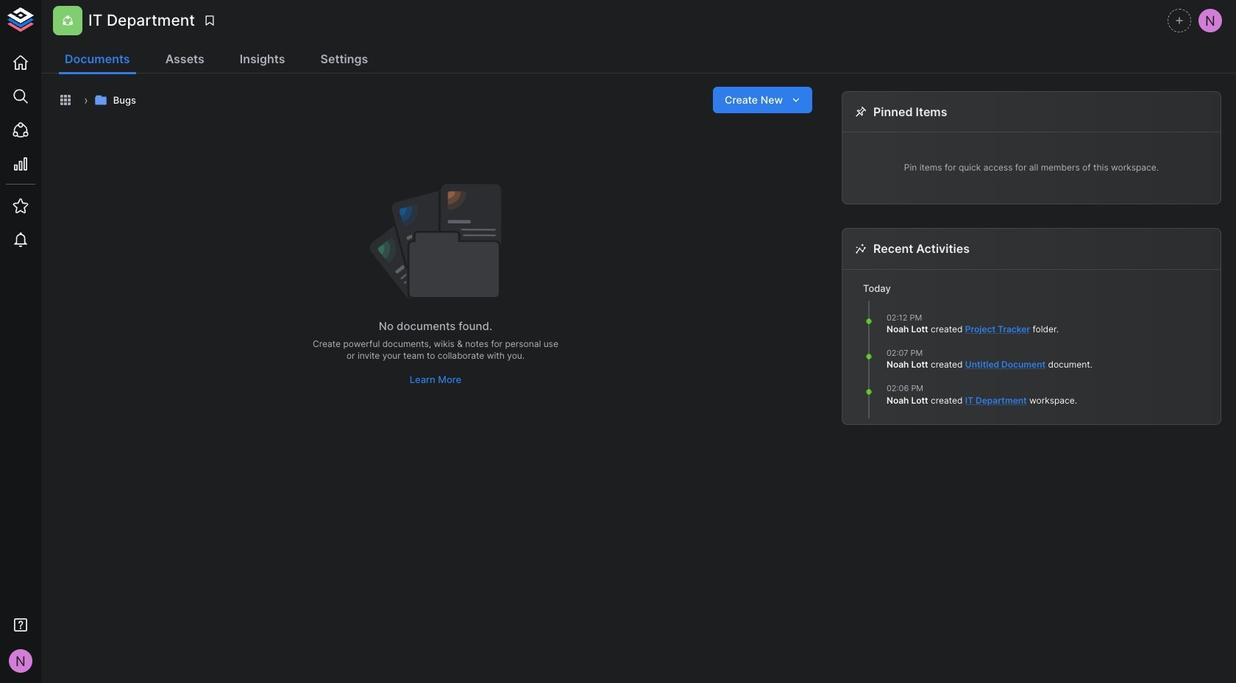 Task type: describe. For each thing, give the bounding box(es) containing it.
bookmark image
[[203, 14, 216, 27]]



Task type: vqa. For each thing, say whether or not it's contained in the screenshot.
Bookmark 'Image'
yes



